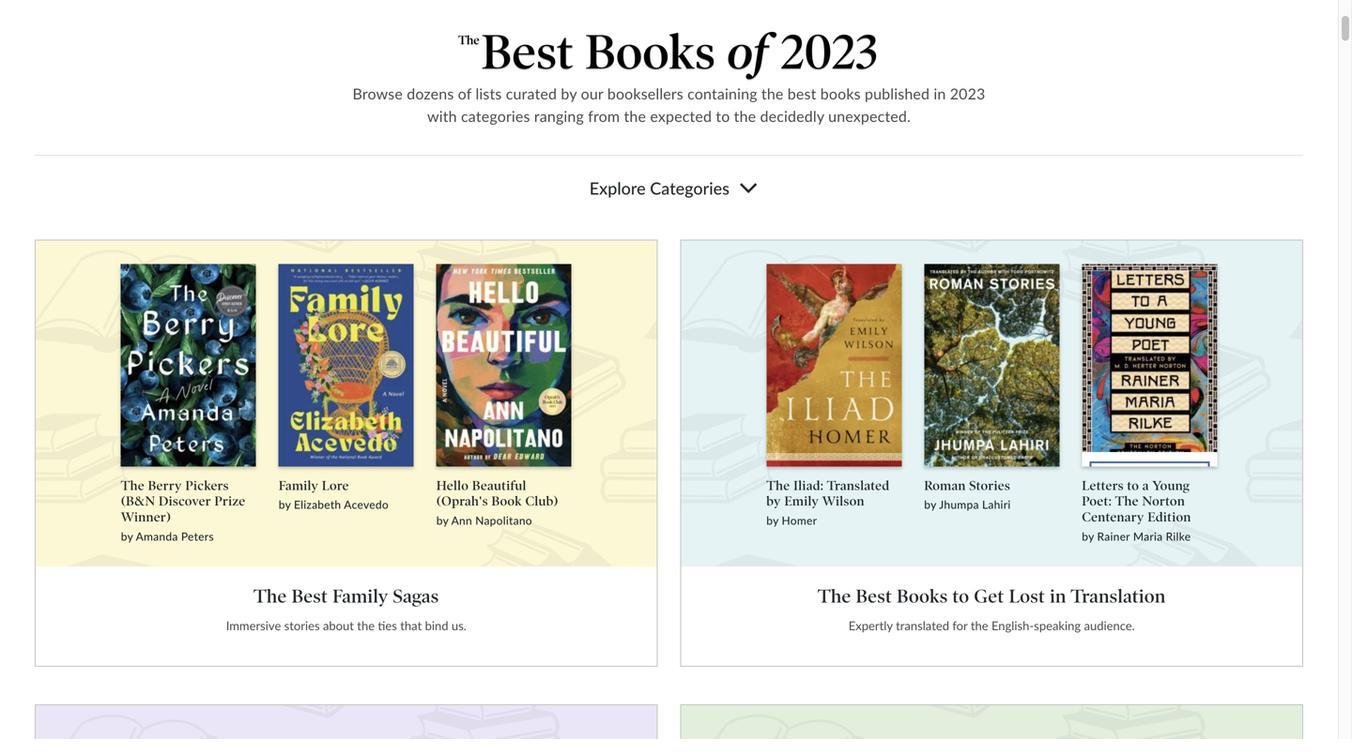 Task type: vqa. For each thing, say whether or not it's contained in the screenshot.
The Best Books of 2023 Browse dozens of lists curated by our booksellers containing the best books published in 2023 with categories ranging from the expected to the decidedly unexpected.
yes



Task type: describe. For each thing, give the bounding box(es) containing it.
published
[[865, 84, 930, 103]]

books
[[820, 84, 861, 103]]

1 vertical spatial of
[[458, 84, 472, 103]]

by inside hello beautiful (oprah's book club) by ann napolitano
[[436, 514, 449, 528]]

expected
[[650, 107, 712, 125]]

edition
[[1148, 510, 1191, 525]]

ann
[[451, 514, 472, 528]]

to inside the letters to a young poet: the norton centenary edition by rainer maria rilke
[[1127, 478, 1139, 494]]

iliad:
[[793, 478, 824, 494]]

expertly
[[849, 619, 893, 634]]

by inside the best books of 2023 browse dozens of lists curated by our booksellers containing the best books published in 2023 with categories ranging from the expected to the decidedly unexpected.
[[561, 84, 577, 103]]

1 horizontal spatial in
[[1050, 586, 1066, 609]]

the left ties
[[357, 619, 375, 634]]

the for 2023
[[458, 33, 479, 47]]

lost
[[1009, 586, 1045, 609]]

translation
[[1071, 586, 1166, 609]]

the best family sagas
[[254, 586, 439, 609]]

roman stories byjhumpa lahiri image
[[924, 263, 1059, 467]]

the for emily
[[766, 478, 790, 494]]

stories
[[969, 478, 1010, 494]]

the iliad: translated by emily wilson by homer
[[766, 478, 890, 528]]

the up immersive
[[254, 586, 287, 609]]

beautiful
[[472, 478, 526, 494]]

for
[[952, 619, 968, 634]]

sagas
[[393, 586, 439, 609]]

berry
[[148, 478, 182, 494]]

1 horizontal spatial family
[[332, 586, 388, 609]]

family lore byelizabeth acevedo image
[[279, 263, 414, 467]]

the left best
[[761, 84, 784, 103]]

booksellers
[[607, 84, 683, 103]]

the inside the letters to a young poet: the norton centenary edition by rainer maria rilke
[[1115, 494, 1139, 510]]

dozens
[[407, 84, 454, 103]]

decidedly unexpected.
[[760, 107, 911, 125]]

by inside roman stories by jhumpa lahiri
[[924, 498, 936, 512]]

the for get
[[818, 586, 851, 609]]

immersive stories about the ties that bind us.
[[226, 619, 466, 634]]

0 vertical spatial of
[[727, 23, 769, 81]]

audience.
[[1084, 619, 1135, 634]]

with
[[427, 107, 457, 125]]

homer
[[782, 514, 817, 528]]

best
[[788, 84, 816, 103]]

club)
[[525, 494, 558, 510]]

winner)
[[121, 510, 171, 525]]

letters to a young poet: the norton centenary edition byrainer maria rilke image
[[1082, 261, 1217, 467]]

a
[[1142, 478, 1149, 494]]

by left emily
[[766, 494, 781, 510]]

hello beautiful (oprah's book club) by ann napolitano
[[436, 478, 558, 528]]

maria
[[1133, 530, 1163, 543]]

0 vertical spatial 2023
[[781, 23, 878, 81]]

quickadd button
[[1089, 462, 1210, 490]]

lists
[[476, 84, 502, 103]]

curated
[[506, 84, 557, 103]]

containing
[[687, 84, 757, 103]]

jhumpa
[[939, 498, 979, 512]]

ranging
[[534, 107, 584, 125]]

family lore by elizabeth acevedo
[[279, 478, 389, 512]]

by inside the berry pickers (b&n discover prize winner) by amanda peters
[[121, 530, 133, 543]]

best for of
[[481, 23, 574, 81]]

translated
[[827, 478, 890, 494]]

us.
[[452, 619, 466, 634]]

explore categories button
[[551, 165, 787, 211]]

2 vertical spatial to
[[953, 586, 969, 609]]

acevedo
[[344, 498, 389, 512]]

napolitano
[[475, 514, 532, 528]]

best for sagas
[[292, 586, 328, 609]]



Task type: locate. For each thing, give the bounding box(es) containing it.
the right for
[[971, 619, 988, 634]]

in
[[934, 84, 946, 103], [1050, 586, 1066, 609]]

to left get
[[953, 586, 969, 609]]

the
[[458, 33, 479, 47], [121, 478, 145, 494], [766, 478, 790, 494], [1115, 494, 1139, 510], [254, 586, 287, 609], [818, 586, 851, 609]]

0 vertical spatial family
[[279, 478, 318, 494]]

books up booksellers
[[585, 23, 715, 81]]

by left our
[[561, 84, 577, 103]]

1 vertical spatial to
[[1127, 478, 1139, 494]]

best up expertly
[[856, 586, 892, 609]]

the down booksellers
[[624, 107, 646, 125]]

by left the elizabeth
[[279, 498, 291, 512]]

1 horizontal spatial books
[[897, 586, 948, 609]]

by inside family lore by elizabeth acevedo
[[279, 498, 291, 512]]

1 horizontal spatial of
[[727, 23, 769, 81]]

roman
[[924, 478, 966, 494]]

poet:
[[1082, 494, 1112, 510]]

0 horizontal spatial of
[[458, 84, 472, 103]]

books up translated
[[897, 586, 948, 609]]

that
[[400, 619, 422, 634]]

the inside the iliad: translated by emily wilson by homer
[[766, 478, 790, 494]]

0 horizontal spatial to
[[716, 107, 730, 125]]

norton
[[1142, 494, 1185, 510]]

best up curated in the left of the page
[[481, 23, 574, 81]]

emily
[[784, 494, 819, 510]]

1 horizontal spatial 2023
[[950, 84, 985, 103]]

lore
[[322, 478, 349, 494]]

rainer
[[1097, 530, 1130, 543]]

of
[[727, 23, 769, 81], [458, 84, 472, 103]]

immersive
[[226, 619, 281, 634]]

family up the elizabeth
[[279, 478, 318, 494]]

pickers
[[185, 478, 229, 494]]

the down containing
[[734, 107, 756, 125]]

by left homer
[[766, 514, 779, 528]]

browse
[[353, 84, 403, 103]]

0 vertical spatial to
[[716, 107, 730, 125]]

by down winner)
[[121, 530, 133, 543]]

get
[[974, 586, 1004, 609]]

(oprah's
[[436, 494, 488, 510]]

the up expertly
[[818, 586, 851, 609]]

0 horizontal spatial books
[[585, 23, 715, 81]]

2023 right published
[[950, 84, 985, 103]]

0 horizontal spatial in
[[934, 84, 946, 103]]

1 horizontal spatial to
[[953, 586, 969, 609]]

1 horizontal spatial best
[[481, 23, 574, 81]]

best up the stories
[[292, 586, 328, 609]]

1 vertical spatial 2023
[[950, 84, 985, 103]]

to left "a"
[[1127, 478, 1139, 494]]

books
[[585, 23, 715, 81], [897, 586, 948, 609]]

2023
[[781, 23, 878, 81], [950, 84, 985, 103]]

1 vertical spatial family
[[332, 586, 388, 609]]

(b&n
[[121, 494, 155, 510]]

of left the lists on the left of the page
[[458, 84, 472, 103]]

the best books to get lost in translation
[[818, 586, 1166, 609]]

wilson
[[822, 494, 865, 510]]

translated
[[896, 619, 949, 634]]

by inside the letters to a young poet: the norton centenary edition by rainer maria rilke
[[1082, 530, 1094, 543]]

the best books of 2023 browse dozens of lists curated by our booksellers containing the best books published in 2023 with categories ranging from the expected to the decidedly unexpected.
[[353, 23, 985, 125]]

to inside the best books of 2023 browse dozens of lists curated by our booksellers containing the best books published in 2023 with categories ranging from the expected to the decidedly unexpected.
[[716, 107, 730, 125]]

speaking
[[1034, 619, 1081, 634]]

letters
[[1082, 478, 1124, 494]]

the up the lists on the left of the page
[[458, 33, 479, 47]]

by left rainer in the right bottom of the page
[[1082, 530, 1094, 543]]

about
[[323, 619, 354, 634]]

discover
[[159, 494, 211, 510]]

1 vertical spatial in
[[1050, 586, 1066, 609]]

best
[[481, 23, 574, 81], [292, 586, 328, 609], [856, 586, 892, 609]]

0 horizontal spatial family
[[279, 478, 318, 494]]

explore
[[589, 178, 646, 199]]

the up emily
[[766, 478, 790, 494]]

best inside the best books of 2023 browse dozens of lists curated by our booksellers containing the best books published in 2023 with categories ranging from the expected to the decidedly unexpected.
[[481, 23, 574, 81]]

2023 up books
[[781, 23, 878, 81]]

the
[[761, 84, 784, 103], [624, 107, 646, 125], [734, 107, 756, 125], [357, 619, 375, 634], [971, 619, 988, 634]]

stories
[[284, 619, 320, 634]]

the up (b&n at the bottom of page
[[121, 478, 145, 494]]

centenary
[[1082, 510, 1144, 525]]

0 vertical spatial in
[[934, 84, 946, 103]]

lahiri
[[982, 498, 1011, 512]]

english-
[[992, 619, 1034, 634]]

elizabeth
[[294, 498, 341, 512]]

in up the speaking
[[1050, 586, 1066, 609]]

hello beautiful (oprah's book club) byann napolitano image
[[436, 261, 572, 467]]

rilke
[[1166, 530, 1191, 543]]

hello
[[436, 478, 469, 494]]

books for to
[[897, 586, 948, 609]]

categories
[[461, 107, 530, 125]]

the for discover
[[121, 478, 145, 494]]

our
[[581, 84, 603, 103]]

by
[[561, 84, 577, 103], [766, 494, 781, 510], [279, 498, 291, 512], [924, 498, 936, 512], [436, 514, 449, 528], [766, 514, 779, 528], [121, 530, 133, 543], [1082, 530, 1094, 543]]

family up immersive stories about the ties that bind us.
[[332, 586, 388, 609]]

of up containing
[[727, 23, 769, 81]]

categories
[[650, 178, 730, 199]]

the inside the berry pickers (b&n discover prize winner) by amanda peters
[[121, 478, 145, 494]]

the inside the best books of 2023 browse dozens of lists curated by our booksellers containing the best books published in 2023 with categories ranging from the expected to the decidedly unexpected.
[[458, 33, 479, 47]]

family
[[279, 478, 318, 494], [332, 586, 388, 609]]

the iliad: translated by emily wilson byhomer image
[[766, 256, 902, 467]]

book
[[491, 494, 522, 510]]

in inside the best books of 2023 browse dozens of lists curated by our booksellers containing the best books published in 2023 with categories ranging from the expected to the decidedly unexpected.
[[934, 84, 946, 103]]

0 horizontal spatial best
[[292, 586, 328, 609]]

prize
[[214, 494, 245, 510]]

2 horizontal spatial best
[[856, 586, 892, 609]]

from
[[588, 107, 620, 125]]

amanda
[[136, 530, 178, 543]]

to down containing
[[716, 107, 730, 125]]

explore categories
[[589, 178, 730, 199]]

family inside family lore by elizabeth acevedo
[[279, 478, 318, 494]]

quickadd
[[1115, 469, 1184, 484]]

expertly translated for the english-speaking audience.
[[849, 619, 1135, 634]]

in right published
[[934, 84, 946, 103]]

young
[[1152, 478, 1190, 494]]

1 vertical spatial books
[[897, 586, 948, 609]]

books for of
[[585, 23, 715, 81]]

roman stories by jhumpa lahiri
[[924, 478, 1011, 512]]

by down roman
[[924, 498, 936, 512]]

the up centenary at right bottom
[[1115, 494, 1139, 510]]

bind
[[425, 619, 448, 634]]

peters
[[181, 530, 214, 543]]

ties
[[378, 619, 397, 634]]

the berry pickers (b&n discover prize winner) byamanda peters image
[[121, 264, 256, 467]]

letters to a young poet: the norton centenary edition by rainer maria rilke
[[1082, 478, 1191, 543]]

by left ann
[[436, 514, 449, 528]]

to
[[716, 107, 730, 125], [1127, 478, 1139, 494], [953, 586, 969, 609]]

0 vertical spatial books
[[585, 23, 715, 81]]

0 horizontal spatial 2023
[[781, 23, 878, 81]]

2 horizontal spatial to
[[1127, 478, 1139, 494]]

the berry pickers (b&n discover prize winner) by amanda peters
[[121, 478, 245, 543]]

best for to
[[856, 586, 892, 609]]

books inside the best books of 2023 browse dozens of lists curated by our booksellers containing the best books published in 2023 with categories ranging from the expected to the decidedly unexpected.
[[585, 23, 715, 81]]



